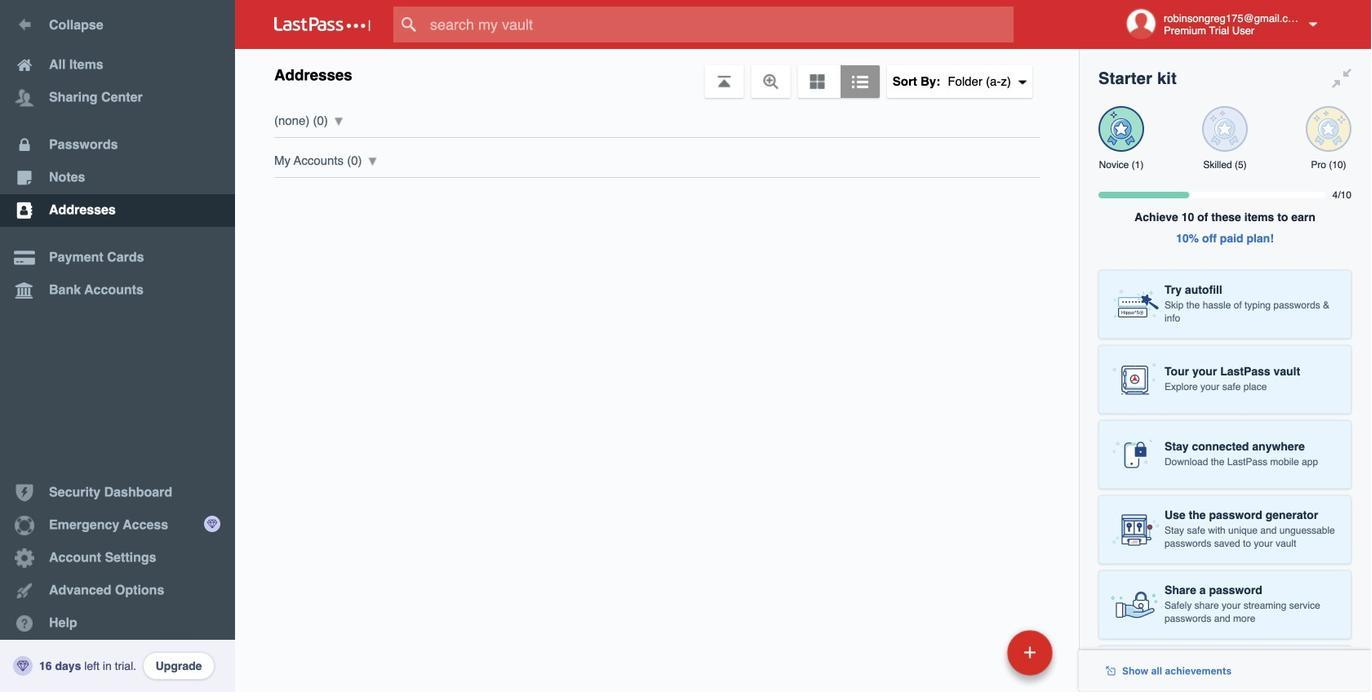 Task type: describe. For each thing, give the bounding box(es) containing it.
Search search field
[[393, 7, 1046, 42]]

vault options navigation
[[235, 49, 1079, 98]]



Task type: vqa. For each thing, say whether or not it's contained in the screenshot.
dialog
no



Task type: locate. For each thing, give the bounding box(es) containing it.
new item element
[[895, 629, 1059, 676]]

new item navigation
[[895, 625, 1063, 692]]

main navigation navigation
[[0, 0, 235, 692]]

search my vault text field
[[393, 7, 1046, 42]]

lastpass image
[[274, 17, 371, 32]]



